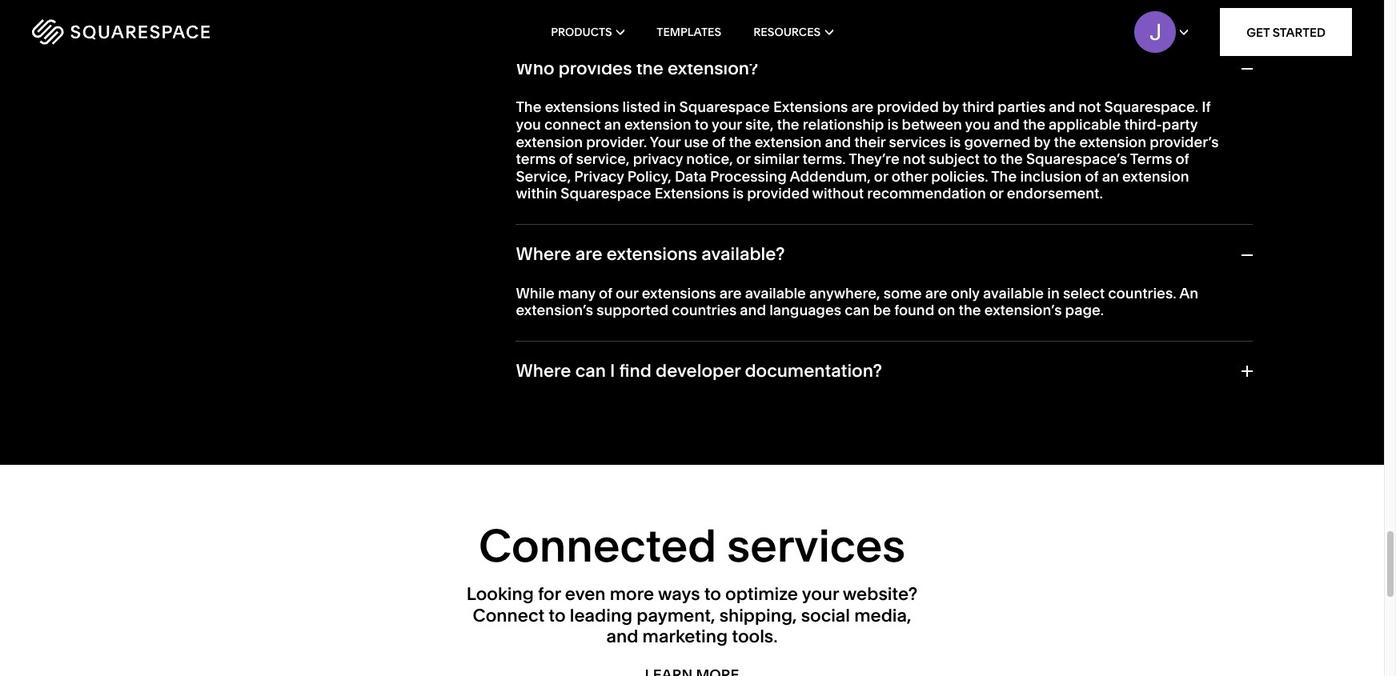 Task type: locate. For each thing, give the bounding box(es) containing it.
an left terms
[[1103, 167, 1120, 186]]

services up social
[[728, 519, 906, 574]]

1 horizontal spatial is
[[888, 115, 899, 134]]

1 horizontal spatial in
[[1048, 284, 1060, 303]]

1 vertical spatial an
[[1103, 167, 1120, 186]]

anywhere,
[[810, 284, 881, 303]]

marketing
[[643, 626, 728, 648]]

connected
[[479, 519, 717, 574]]

not up squarespace's
[[1079, 98, 1102, 116]]

0 vertical spatial services
[[889, 133, 947, 151]]

squarespace logo image
[[32, 19, 210, 45]]

page.
[[1066, 301, 1105, 320]]

1 horizontal spatial not
[[1079, 98, 1102, 116]]

connect
[[473, 605, 545, 627]]

0 horizontal spatial extensions
[[655, 185, 730, 203]]

0 vertical spatial can
[[845, 301, 870, 320]]

the up listed
[[637, 58, 664, 79]]

terms
[[516, 150, 556, 168]]

service,
[[516, 167, 571, 186]]

0 vertical spatial squarespace
[[680, 98, 770, 116]]

not up recommendation
[[903, 150, 926, 168]]

the
[[637, 58, 664, 79], [777, 115, 800, 134], [1024, 115, 1046, 134], [729, 133, 752, 151], [1054, 133, 1077, 151], [1001, 150, 1023, 168], [959, 301, 982, 320]]

products
[[551, 25, 612, 39]]

0 vertical spatial in
[[664, 98, 676, 116]]

the right on
[[959, 301, 982, 320]]

templates link
[[657, 0, 722, 64]]

service,
[[576, 150, 630, 168]]

extension's left our
[[516, 301, 594, 320]]

your left site,
[[712, 115, 742, 134]]

where left i
[[516, 360, 571, 382]]

site,
[[746, 115, 774, 134]]

in inside the extensions listed in squarespace extensions are provided by third parties and not squarespace. if you connect an extension to your site, the relationship is between you and the applicable third-party extension provider. your use of the extension and their services is governed by the extension provider's terms of service, privacy notice, or similar terms. they're not subject to the squarespace's terms of service, privacy policy, data processing addendum, or other policies. the inclusion of an extension within squarespace extensions is provided without recommendation or endorsement.
[[664, 98, 676, 116]]

extension
[[625, 115, 692, 134], [516, 133, 583, 151], [755, 133, 822, 151], [1080, 133, 1147, 151], [1123, 167, 1190, 186]]

other
[[892, 167, 928, 186]]

2 extension's from the left
[[985, 301, 1062, 320]]

0 horizontal spatial or
[[737, 150, 751, 168]]

get started
[[1247, 24, 1326, 40]]

available
[[745, 284, 806, 303], [983, 284, 1045, 303]]

squarespace down service,
[[561, 185, 652, 203]]

or right policies.
[[990, 185, 1004, 203]]

of
[[712, 133, 726, 151], [560, 150, 573, 168], [1176, 150, 1190, 168], [1086, 167, 1099, 186], [599, 284, 613, 303]]

0 horizontal spatial provided
[[747, 185, 810, 203]]

extension up privacy
[[625, 115, 692, 134]]

0 vertical spatial extensions
[[545, 98, 619, 116]]

in left select
[[1048, 284, 1060, 303]]

where up while at the top
[[516, 244, 571, 265]]

1 horizontal spatial extensions
[[774, 98, 848, 116]]

the extensions listed in squarespace extensions are provided by third parties and not squarespace. if you connect an extension to your site, the relationship is between you and the applicable third-party extension provider. your use of the extension and their services is governed by the extension provider's terms of service, privacy notice, or similar terms. they're not subject to the squarespace's terms of service, privacy policy, data processing addendum, or other policies. the inclusion of an extension within squarespace extensions is provided without recommendation or endorsement.
[[516, 98, 1219, 203]]

without
[[813, 185, 864, 203]]

services
[[889, 133, 947, 151], [728, 519, 906, 574]]

extensions down provides
[[545, 98, 619, 116]]

0 horizontal spatial is
[[733, 185, 744, 203]]

extensions
[[545, 98, 619, 116], [607, 244, 698, 265], [642, 284, 716, 303]]

1 horizontal spatial or
[[875, 167, 889, 186]]

the down the governed
[[992, 167, 1017, 186]]

1 where from the top
[[516, 244, 571, 265]]

extension?
[[668, 58, 759, 79]]

1 vertical spatial in
[[1048, 284, 1060, 303]]

found
[[895, 301, 935, 320]]

third
[[963, 98, 995, 116]]

0 horizontal spatial squarespace
[[561, 185, 652, 203]]

not
[[1079, 98, 1102, 116], [903, 150, 926, 168]]

available?
[[702, 244, 785, 265]]

by
[[943, 98, 959, 116], [1034, 133, 1051, 151]]

1 horizontal spatial your
[[802, 584, 839, 606]]

an
[[604, 115, 621, 134], [1103, 167, 1120, 186]]

squarespace's
[[1027, 150, 1128, 168]]

the up the processing
[[729, 133, 752, 151]]

be
[[874, 301, 891, 320]]

your inside the looking for even more ways to optimize your website? connect to leading payment, shipping, social media, and marketing tools.
[[802, 584, 839, 606]]

1 horizontal spatial available
[[983, 284, 1045, 303]]

0 vertical spatial by
[[943, 98, 959, 116]]

policy,
[[628, 167, 672, 186]]

an left listed
[[604, 115, 621, 134]]

available down available?
[[745, 284, 806, 303]]

the
[[516, 98, 542, 116], [992, 167, 1017, 186]]

1 horizontal spatial squarespace
[[680, 98, 770, 116]]

extensions up our
[[607, 244, 698, 265]]

connected services
[[479, 519, 906, 574]]

terms
[[1131, 150, 1173, 168]]

you up subject
[[966, 115, 991, 134]]

or left "other"
[[875, 167, 889, 186]]

while many of our extensions are available anywhere, some are only available in select countries. an extension's supported countries and languages can be found on the extension's page.
[[516, 284, 1199, 320]]

social
[[802, 605, 851, 627]]

the down parties
[[1001, 150, 1023, 168]]

extensions down where are extensions available?
[[642, 284, 716, 303]]

1 vertical spatial provided
[[747, 185, 810, 203]]

available right only
[[983, 284, 1045, 303]]

by up the inclusion
[[1034, 133, 1051, 151]]

countries.
[[1109, 284, 1177, 303]]

by left third
[[943, 98, 959, 116]]

where for where are extensions available?
[[516, 244, 571, 265]]

1 horizontal spatial you
[[966, 115, 991, 134]]

0 vertical spatial an
[[604, 115, 621, 134]]

0 horizontal spatial you
[[516, 115, 541, 134]]

provided up their
[[877, 98, 939, 116]]

the inside while many of our extensions are available anywhere, some are only available in select countries. an extension's supported countries and languages can be found on the extension's page.
[[959, 301, 982, 320]]

can left be
[[845, 301, 870, 320]]

0 vertical spatial where
[[516, 244, 571, 265]]

where
[[516, 244, 571, 265], [516, 360, 571, 382]]

to right ways
[[705, 584, 722, 606]]

in right listed
[[664, 98, 676, 116]]

you up terms
[[516, 115, 541, 134]]

to left leading
[[549, 605, 566, 627]]

1 vertical spatial by
[[1034, 133, 1051, 151]]

website?
[[843, 584, 918, 606]]

1 vertical spatial your
[[802, 584, 839, 606]]

1 extension's from the left
[[516, 301, 594, 320]]

the down who
[[516, 98, 542, 116]]

1 horizontal spatial extension's
[[985, 301, 1062, 320]]

provided down the similar
[[747, 185, 810, 203]]

extensions down notice,
[[655, 185, 730, 203]]

1 vertical spatial the
[[992, 167, 1017, 186]]

services inside the extensions listed in squarespace extensions are provided by third parties and not squarespace. if you connect an extension to your site, the relationship is between you and the applicable third-party extension provider. your use of the extension and their services is governed by the extension provider's terms of service, privacy notice, or similar terms. they're not subject to the squarespace's terms of service, privacy policy, data processing addendum, or other policies. the inclusion of an extension within squarespace extensions is provided without recommendation or endorsement.
[[889, 133, 947, 151]]

0 horizontal spatial by
[[943, 98, 959, 116]]

0 horizontal spatial in
[[664, 98, 676, 116]]

0 horizontal spatial extension's
[[516, 301, 594, 320]]

extension's right only
[[985, 301, 1062, 320]]

the left applicable
[[1024, 115, 1046, 134]]

0 vertical spatial the
[[516, 98, 542, 116]]

is up policies.
[[950, 133, 961, 151]]

is right their
[[888, 115, 899, 134]]

2 vertical spatial extensions
[[642, 284, 716, 303]]

more
[[610, 584, 654, 606]]

0 vertical spatial extensions
[[774, 98, 848, 116]]

are up many
[[576, 244, 603, 265]]

squarespace
[[680, 98, 770, 116], [561, 185, 652, 203]]

1 vertical spatial where
[[516, 360, 571, 382]]

provided
[[877, 98, 939, 116], [747, 185, 810, 203]]

services up "other"
[[889, 133, 947, 151]]

to
[[695, 115, 709, 134], [984, 150, 998, 168], [705, 584, 722, 606], [549, 605, 566, 627]]

extensions up terms. in the right of the page
[[774, 98, 848, 116]]

party
[[1163, 115, 1198, 134]]

many
[[558, 284, 596, 303]]

between
[[902, 115, 963, 134]]

0 horizontal spatial your
[[712, 115, 742, 134]]

1 vertical spatial extensions
[[655, 185, 730, 203]]

are
[[852, 98, 874, 116], [576, 244, 603, 265], [720, 284, 742, 303], [926, 284, 948, 303]]

1 horizontal spatial the
[[992, 167, 1017, 186]]

extensions
[[774, 98, 848, 116], [655, 185, 730, 203]]

are down available?
[[720, 284, 742, 303]]

in
[[664, 98, 676, 116], [1048, 284, 1060, 303]]

1 vertical spatial can
[[576, 360, 606, 382]]

extension's
[[516, 301, 594, 320], [985, 301, 1062, 320]]

is down notice,
[[733, 185, 744, 203]]

terms.
[[803, 150, 846, 168]]

resources
[[754, 25, 821, 39]]

0 horizontal spatial available
[[745, 284, 806, 303]]

or left the similar
[[737, 150, 751, 168]]

recommendation
[[868, 185, 987, 203]]

0 horizontal spatial not
[[903, 150, 926, 168]]

2 where from the top
[[516, 360, 571, 382]]

extension down provider's
[[1123, 167, 1190, 186]]

resources button
[[754, 0, 834, 64]]

to up notice,
[[695, 115, 709, 134]]

are up their
[[852, 98, 874, 116]]

0 vertical spatial provided
[[877, 98, 939, 116]]

your
[[650, 133, 681, 151]]

can inside while many of our extensions are available anywhere, some are only available in select countries. an extension's supported countries and languages can be found on the extension's page.
[[845, 301, 870, 320]]

0 vertical spatial your
[[712, 115, 742, 134]]

your
[[712, 115, 742, 134], [802, 584, 839, 606]]

in inside while many of our extensions are available anywhere, some are only available in select countries. an extension's supported countries and languages can be found on the extension's page.
[[1048, 284, 1060, 303]]

you
[[516, 115, 541, 134], [966, 115, 991, 134]]

where for where can i find developer documentation?
[[516, 360, 571, 382]]

only
[[951, 284, 980, 303]]

are left only
[[926, 284, 948, 303]]

optimize
[[726, 584, 799, 606]]

can left i
[[576, 360, 606, 382]]

squarespace down extension?
[[680, 98, 770, 116]]

can
[[845, 301, 870, 320], [576, 360, 606, 382]]

hide answer image
[[1240, 63, 1253, 75]]

to right subject
[[984, 150, 998, 168]]

1 horizontal spatial can
[[845, 301, 870, 320]]

your right optimize
[[802, 584, 839, 606]]



Task type: vqa. For each thing, say whether or not it's contained in the screenshot.
& associated with Beauty
no



Task type: describe. For each thing, give the bounding box(es) containing it.
supported
[[597, 301, 669, 320]]

who
[[516, 58, 555, 79]]

0 horizontal spatial can
[[576, 360, 606, 382]]

similar
[[754, 150, 800, 168]]

privacy
[[575, 167, 624, 186]]

show answer image
[[1240, 366, 1253, 377]]

addendum,
[[790, 167, 871, 186]]

2 horizontal spatial or
[[990, 185, 1004, 203]]

governed
[[965, 133, 1031, 151]]

your inside the extensions listed in squarespace extensions are provided by third parties and not squarespace. if you connect an extension to your site, the relationship is between you and the applicable third-party extension provider. your use of the extension and their services is governed by the extension provider's terms of service, privacy notice, or similar terms. they're not subject to the squarespace's terms of service, privacy policy, data processing addendum, or other policies. the inclusion of an extension within squarespace extensions is provided without recommendation or endorsement.
[[712, 115, 742, 134]]

provides
[[559, 58, 632, 79]]

data
[[675, 167, 707, 186]]

while
[[516, 284, 555, 303]]

find
[[620, 360, 652, 382]]

relationship
[[803, 115, 884, 134]]

the up the inclusion
[[1054, 133, 1077, 151]]

started
[[1273, 24, 1326, 40]]

1 you from the left
[[516, 115, 541, 134]]

templates
[[657, 25, 722, 39]]

looking for even more ways to optimize your website? connect to leading payment, shipping, social media, and marketing tools.
[[467, 584, 918, 648]]

extension down the squarespace.
[[1080, 133, 1147, 151]]

get started link
[[1221, 8, 1353, 56]]

ways
[[658, 584, 701, 606]]

extension up service,
[[516, 133, 583, 151]]

and inside while many of our extensions are available anywhere, some are only available in select countries. an extension's supported countries and languages can be found on the extension's page.
[[740, 301, 766, 320]]

i
[[610, 360, 615, 382]]

developer
[[656, 360, 741, 382]]

2 you from the left
[[966, 115, 991, 134]]

parties
[[998, 98, 1046, 116]]

1 vertical spatial not
[[903, 150, 926, 168]]

extensions inside the extensions listed in squarespace extensions are provided by third parties and not squarespace. if you connect an extension to your site, the relationship is between you and the applicable third-party extension provider. your use of the extension and their services is governed by the extension provider's terms of service, privacy notice, or similar terms. they're not subject to the squarespace's terms of service, privacy policy, data processing addendum, or other policies. the inclusion of an extension within squarespace extensions is provided without recommendation or endorsement.
[[545, 98, 619, 116]]

they're
[[849, 150, 900, 168]]

notice,
[[687, 150, 733, 168]]

0 vertical spatial not
[[1079, 98, 1102, 116]]

provider.
[[586, 133, 647, 151]]

squarespace.
[[1105, 98, 1199, 116]]

their
[[855, 133, 886, 151]]

where can i find developer documentation?
[[516, 360, 883, 382]]

get
[[1247, 24, 1271, 40]]

subject
[[929, 150, 980, 168]]

1 available from the left
[[745, 284, 806, 303]]

if
[[1202, 98, 1211, 116]]

applicable
[[1049, 115, 1122, 134]]

documentation?
[[745, 360, 883, 382]]

use
[[684, 133, 709, 151]]

squarespace logo link
[[32, 19, 296, 45]]

some
[[884, 284, 922, 303]]

endorsement.
[[1007, 185, 1104, 203]]

extension up the processing
[[755, 133, 822, 151]]

countries
[[672, 301, 737, 320]]

are inside the extensions listed in squarespace extensions are provided by third parties and not squarespace. if you connect an extension to your site, the relationship is between you and the applicable third-party extension provider. your use of the extension and their services is governed by the extension provider's terms of service, privacy notice, or similar terms. they're not subject to the squarespace's terms of service, privacy policy, data processing addendum, or other policies. the inclusion of an extension within squarespace extensions is provided without recommendation or endorsement.
[[852, 98, 874, 116]]

the right site,
[[777, 115, 800, 134]]

an
[[1180, 284, 1199, 303]]

1 horizontal spatial an
[[1103, 167, 1120, 186]]

who provides the extension?
[[516, 58, 759, 79]]

even
[[565, 584, 606, 606]]

provider's
[[1150, 133, 1219, 151]]

connect
[[545, 115, 601, 134]]

0 horizontal spatial an
[[604, 115, 621, 134]]

privacy
[[633, 150, 683, 168]]

within
[[516, 185, 558, 203]]

on
[[938, 301, 956, 320]]

shipping,
[[720, 605, 797, 627]]

1 vertical spatial services
[[728, 519, 906, 574]]

tools.
[[732, 626, 778, 648]]

payment,
[[637, 605, 716, 627]]

processing
[[710, 167, 787, 186]]

0 horizontal spatial the
[[516, 98, 542, 116]]

for
[[538, 584, 561, 606]]

1 vertical spatial extensions
[[607, 244, 698, 265]]

our
[[616, 284, 639, 303]]

listed
[[623, 98, 661, 116]]

of inside while many of our extensions are available anywhere, some are only available in select countries. an extension's supported countries and languages can be found on the extension's page.
[[599, 284, 613, 303]]

1 vertical spatial squarespace
[[561, 185, 652, 203]]

1 horizontal spatial provided
[[877, 98, 939, 116]]

extensions inside while many of our extensions are available anywhere, some are only available in select countries. an extension's supported countries and languages can be found on the extension's page.
[[642, 284, 716, 303]]

inclusion
[[1021, 167, 1082, 186]]

media,
[[855, 605, 912, 627]]

and inside the looking for even more ways to optimize your website? connect to leading payment, shipping, social media, and marketing tools.
[[607, 626, 639, 648]]

products button
[[551, 0, 625, 64]]

hide answer image
[[1240, 250, 1253, 261]]

2 horizontal spatial is
[[950, 133, 961, 151]]

where are extensions available?
[[516, 244, 785, 265]]

third-
[[1125, 115, 1163, 134]]

leading
[[570, 605, 633, 627]]

select
[[1064, 284, 1105, 303]]

2 available from the left
[[983, 284, 1045, 303]]

languages
[[770, 301, 842, 320]]

1 horizontal spatial by
[[1034, 133, 1051, 151]]

policies.
[[932, 167, 989, 186]]

looking
[[467, 584, 534, 606]]



